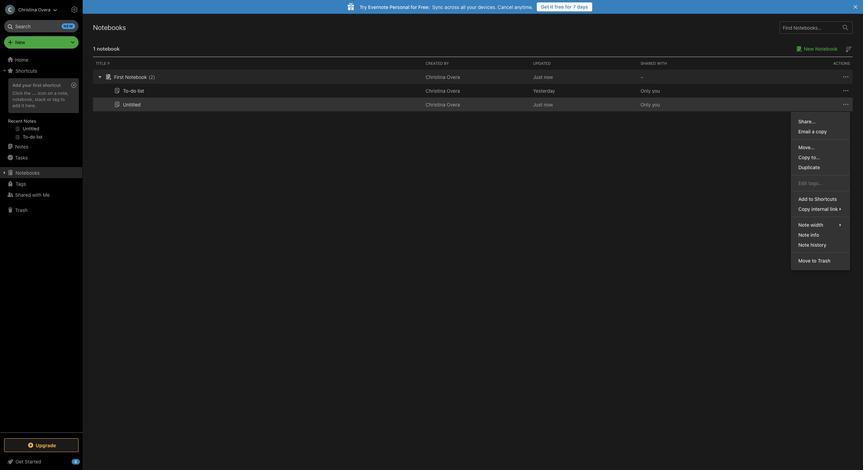 Task type: locate. For each thing, give the bounding box(es) containing it.
0 vertical spatial more actions field
[[842, 73, 851, 81]]

just down updated
[[534, 74, 543, 80]]

a left copy
[[813, 129, 815, 135]]

1 vertical spatial it
[[22, 103, 24, 108]]

2 more actions image from the top
[[842, 87, 851, 95]]

1 vertical spatial now
[[544, 102, 554, 107]]

1 for from the left
[[566, 4, 572, 10]]

1 vertical spatial notebooks
[[16, 170, 40, 176]]

a inside dropdown list menu
[[813, 129, 815, 135]]

more actions field up share… link
[[842, 100, 851, 109]]

more actions image inside to-do list row
[[842, 87, 851, 95]]

christina overa inside untitled row
[[426, 102, 460, 107]]

christina overa inside account field
[[18, 7, 50, 12]]

notebook left (
[[125, 74, 147, 80]]

1 horizontal spatial a
[[813, 129, 815, 135]]

0 vertical spatial more actions image
[[842, 73, 851, 81]]

Sort field
[[845, 45, 853, 53]]

shortcut
[[43, 82, 61, 88]]

to down note,
[[61, 97, 65, 102]]

1 vertical spatial trash
[[818, 258, 831, 264]]

1 copy from the top
[[799, 155, 811, 160]]

0 vertical spatial note
[[799, 222, 810, 228]]

you
[[653, 88, 661, 94], [653, 102, 661, 107]]

0 horizontal spatial your
[[22, 82, 32, 88]]

new button
[[4, 36, 79, 49]]

christina inside to-do list row
[[426, 88, 446, 94]]

copy inside field
[[799, 206, 811, 212]]

overa
[[38, 7, 50, 12], [447, 74, 460, 80], [447, 88, 460, 94], [447, 102, 460, 107]]

try
[[360, 4, 367, 10]]

shortcuts
[[16, 68, 37, 74], [815, 196, 838, 202]]

to right "move"
[[813, 258, 817, 264]]

1 vertical spatial copy
[[799, 206, 811, 212]]

add up click
[[12, 82, 21, 88]]

for left 7
[[566, 4, 572, 10]]

now for –
[[544, 74, 554, 80]]

trash down shared
[[15, 207, 27, 213]]

1 just now from the top
[[534, 74, 554, 80]]

created by
[[426, 61, 449, 66]]

0 vertical spatial a
[[54, 90, 57, 96]]

now inside first notebook row
[[544, 74, 554, 80]]

notebooks up notebook
[[93, 23, 126, 31]]

0 horizontal spatial a
[[54, 90, 57, 96]]

1 horizontal spatial shortcuts
[[815, 196, 838, 202]]

0 vertical spatial add
[[12, 82, 21, 88]]

for for free:
[[411, 4, 417, 10]]

1 vertical spatial to
[[809, 196, 814, 202]]

0 vertical spatial get
[[541, 4, 550, 10]]

to-do list 1 element
[[123, 88, 144, 94]]

devices.
[[478, 4, 497, 10]]

new inside button
[[805, 46, 815, 52]]

1 notebook
[[93, 46, 120, 52]]

3 note from the top
[[799, 242, 810, 248]]

overa inside to-do list row
[[447, 88, 460, 94]]

more actions image up more actions image
[[842, 87, 851, 95]]

new search field
[[9, 20, 75, 32]]

add
[[12, 82, 21, 88], [799, 196, 808, 202]]

list
[[138, 88, 144, 94]]

Find Notebooks… text field
[[781, 22, 839, 33]]

shared with me link
[[0, 189, 82, 200]]

edit
[[799, 180, 808, 186]]

new for new notebook
[[805, 46, 815, 52]]

1 vertical spatial more actions field
[[842, 87, 851, 95]]

notes up tasks
[[15, 144, 28, 149]]

shared with button
[[638, 57, 746, 70]]

your right all
[[467, 4, 477, 10]]

trash
[[15, 207, 27, 213], [818, 258, 831, 264]]

0 horizontal spatial notebooks
[[16, 170, 40, 176]]

more actions field inside first notebook row
[[842, 73, 851, 81]]

copy
[[817, 129, 828, 135]]

1 just from the top
[[534, 74, 543, 80]]

christina inside account field
[[18, 7, 37, 12]]

1 horizontal spatial notebooks
[[93, 23, 126, 31]]

More actions field
[[842, 73, 851, 81], [842, 87, 851, 95], [842, 100, 851, 109]]

1 horizontal spatial new
[[805, 46, 815, 52]]

2 note from the top
[[799, 232, 810, 238]]

width
[[811, 222, 824, 228]]

0 horizontal spatial add
[[12, 82, 21, 88]]

shared
[[15, 192, 31, 198]]

you for yesterday
[[653, 88, 661, 94]]

Note width field
[[792, 220, 850, 230]]

it left the free at the top of the page
[[551, 4, 554, 10]]

it down notebook, at the top left
[[22, 103, 24, 108]]

1 horizontal spatial add
[[799, 196, 808, 202]]

note
[[799, 222, 810, 228], [799, 232, 810, 238], [799, 242, 810, 248]]

0 vertical spatial copy
[[799, 155, 811, 160]]

now for only you
[[544, 102, 554, 107]]

copy to… link
[[792, 152, 850, 162]]

trash down note history link
[[818, 258, 831, 264]]

tree
[[0, 54, 83, 432]]

0 vertical spatial you
[[653, 88, 661, 94]]

to-do list
[[123, 88, 144, 94]]

with
[[658, 61, 668, 66]]

0 horizontal spatial for
[[411, 4, 417, 10]]

copy down move…
[[799, 155, 811, 160]]

overa up 'new' search box
[[38, 7, 50, 12]]

get inside button
[[541, 4, 550, 10]]

email a copy link
[[792, 127, 850, 137]]

copy internal link link
[[792, 204, 850, 214]]

just now down yesterday
[[534, 102, 554, 107]]

notebooks element
[[83, 14, 864, 470]]

1 vertical spatial note
[[799, 232, 810, 238]]

trash inside dropdown list menu
[[818, 258, 831, 264]]

copy to…
[[799, 155, 821, 160]]

to-do list button
[[113, 87, 144, 95]]

notebook inside row
[[125, 74, 147, 80]]

only inside to-do list row
[[641, 88, 651, 94]]

now
[[544, 74, 554, 80], [544, 102, 554, 107]]

0 horizontal spatial new
[[15, 39, 25, 45]]

add down edit
[[799, 196, 808, 202]]

now inside untitled row
[[544, 102, 554, 107]]

title button
[[93, 57, 423, 70]]

2 you from the top
[[653, 102, 661, 107]]

notebook up actions
[[816, 46, 838, 52]]

overa inside untitled row
[[447, 102, 460, 107]]

for left the free:
[[411, 4, 417, 10]]

more actions field inside untitled row
[[842, 100, 851, 109]]

0 vertical spatial your
[[467, 4, 477, 10]]

add your first shortcut
[[12, 82, 61, 88]]

it inside button
[[551, 4, 554, 10]]

0 vertical spatial it
[[551, 4, 554, 10]]

0 horizontal spatial get
[[16, 459, 23, 465]]

1
[[93, 46, 96, 52]]

evernote
[[368, 4, 389, 10]]

more actions image for only you
[[842, 87, 851, 95]]

shortcuts down home
[[16, 68, 37, 74]]

1 vertical spatial shortcuts
[[815, 196, 838, 202]]

0 vertical spatial to
[[61, 97, 65, 102]]

just now inside first notebook row
[[534, 74, 554, 80]]

0 vertical spatial only you
[[641, 88, 661, 94]]

copy for copy to…
[[799, 155, 811, 160]]

new up home
[[15, 39, 25, 45]]

updated button
[[531, 57, 638, 70]]

1 vertical spatial your
[[22, 82, 32, 88]]

1 vertical spatial get
[[16, 459, 23, 465]]

just
[[534, 74, 543, 80], [534, 102, 543, 107]]

note up the note info at the right of the page
[[799, 222, 810, 228]]

just now for only you
[[534, 102, 554, 107]]

note info
[[799, 232, 820, 238]]

row group containing first notebook
[[93, 70, 853, 111]]

2 vertical spatial more actions field
[[842, 100, 851, 109]]

group containing add your first shortcut
[[0, 76, 82, 144]]

0 vertical spatial just
[[534, 74, 543, 80]]

overa inside first notebook row
[[447, 74, 460, 80]]

1 horizontal spatial it
[[551, 4, 554, 10]]

more actions image inside first notebook row
[[842, 73, 851, 81]]

overa down first notebook row in the top of the page
[[447, 88, 460, 94]]

2 vertical spatial note
[[799, 242, 810, 248]]

0 horizontal spatial shortcuts
[[16, 68, 37, 74]]

3 more actions field from the top
[[842, 100, 851, 109]]

1 vertical spatial only you
[[641, 102, 661, 107]]

more actions image down actions
[[842, 73, 851, 81]]

0 vertical spatial now
[[544, 74, 554, 80]]

dropdown list menu
[[792, 117, 850, 266]]

1 horizontal spatial notebook
[[816, 46, 838, 52]]

1 horizontal spatial your
[[467, 4, 477, 10]]

link
[[831, 206, 839, 212]]

1 you from the top
[[653, 88, 661, 94]]

christina overa inside first notebook row
[[426, 74, 460, 80]]

just now down updated
[[534, 74, 554, 80]]

note down the note info at the right of the page
[[799, 242, 810, 248]]

just down yesterday
[[534, 102, 543, 107]]

2 just from the top
[[534, 102, 543, 107]]

1 vertical spatial just now
[[534, 102, 554, 107]]

just now
[[534, 74, 554, 80], [534, 102, 554, 107]]

add inside dropdown list menu
[[799, 196, 808, 202]]

christina overa for first notebook row in the top of the page
[[426, 74, 460, 80]]

get left the free at the top of the page
[[541, 4, 550, 10]]

new
[[64, 24, 73, 28]]

new
[[15, 39, 25, 45], [805, 46, 815, 52]]

a
[[54, 90, 57, 96], [813, 129, 815, 135]]

for inside button
[[566, 4, 572, 10]]

untitled 2 element
[[123, 102, 141, 107]]

notes link
[[0, 141, 82, 152]]

1 vertical spatial a
[[813, 129, 815, 135]]

more actions field for untitled
[[842, 100, 851, 109]]

just inside untitled row
[[534, 102, 543, 107]]

untitled
[[123, 102, 141, 107]]

share… link
[[792, 117, 850, 127]]

note left info
[[799, 232, 810, 238]]

a right on
[[54, 90, 57, 96]]

1 more actions field from the top
[[842, 73, 851, 81]]

notebooks up tags on the left top
[[16, 170, 40, 176]]

note for note history
[[799, 242, 810, 248]]

first notebook ( 2 )
[[114, 74, 155, 80]]

only
[[641, 88, 651, 94], [641, 102, 651, 107]]

1 horizontal spatial trash
[[818, 258, 831, 264]]

1 note from the top
[[799, 222, 810, 228]]

0 vertical spatial notebooks
[[93, 23, 126, 31]]

only you for just now
[[641, 102, 661, 107]]

0 vertical spatial just now
[[534, 74, 554, 80]]

try evernote personal for free: sync across all your devices. cancel anytime.
[[360, 4, 534, 10]]

overa down by
[[447, 74, 460, 80]]

0 vertical spatial notebook
[[816, 46, 838, 52]]

2 just now from the top
[[534, 102, 554, 107]]

to up the copy internal link
[[809, 196, 814, 202]]

1 vertical spatial you
[[653, 102, 661, 107]]

note,
[[58, 90, 68, 96]]

0 vertical spatial shortcuts
[[16, 68, 37, 74]]

only you inside to-do list row
[[641, 88, 661, 94]]

to…
[[812, 155, 821, 160]]

Search text field
[[9, 20, 74, 32]]

7
[[573, 4, 576, 10]]

me
[[43, 192, 50, 198]]

the
[[24, 90, 31, 96]]

new up actions button
[[805, 46, 815, 52]]

home link
[[0, 54, 83, 65]]

days
[[578, 4, 588, 10]]

new inside popup button
[[15, 39, 25, 45]]

notebook inside button
[[816, 46, 838, 52]]

2 now from the top
[[544, 102, 554, 107]]

christina inside first notebook row
[[426, 74, 446, 80]]

2 for from the left
[[411, 4, 417, 10]]

2 only from the top
[[641, 102, 651, 107]]

1 vertical spatial just
[[534, 102, 543, 107]]

1 vertical spatial notebook
[[125, 74, 147, 80]]

1 now from the top
[[544, 74, 554, 80]]

created
[[426, 61, 443, 66]]

just now inside untitled row
[[534, 102, 554, 107]]

your
[[467, 4, 477, 10], [22, 82, 32, 88]]

1 vertical spatial notes
[[15, 144, 28, 149]]

(
[[149, 74, 151, 80]]

0 horizontal spatial notebook
[[125, 74, 147, 80]]

overa down to-do list row
[[447, 102, 460, 107]]

your up 'the'
[[22, 82, 32, 88]]

group
[[0, 76, 82, 144]]

only you
[[641, 88, 661, 94], [641, 102, 661, 107]]

more actions field inside to-do list row
[[842, 87, 851, 95]]

Copy internal link field
[[792, 204, 850, 214]]

home
[[15, 57, 28, 63]]

expand notebooks image
[[2, 170, 7, 176]]

1 vertical spatial new
[[805, 46, 815, 52]]

cancel
[[498, 4, 513, 10]]

sort options image
[[845, 45, 853, 53]]

0 horizontal spatial it
[[22, 103, 24, 108]]

1 horizontal spatial get
[[541, 4, 550, 10]]

0 vertical spatial only
[[641, 88, 651, 94]]

info
[[811, 232, 820, 238]]

christina inside untitled row
[[426, 102, 446, 107]]

1 vertical spatial add
[[799, 196, 808, 202]]

get inside help and learning task checklist field
[[16, 459, 23, 465]]

0 vertical spatial trash
[[15, 207, 27, 213]]

duplicate
[[799, 165, 821, 170]]

settings image
[[70, 6, 79, 14]]

just for only you
[[534, 102, 543, 107]]

row group
[[93, 70, 853, 111]]

1 vertical spatial only
[[641, 102, 651, 107]]

1 only from the top
[[641, 88, 651, 94]]

shortcuts up copy internal link field on the top of the page
[[815, 196, 838, 202]]

more actions image
[[842, 73, 851, 81], [842, 87, 851, 95]]

note inside field
[[799, 222, 810, 228]]

2 only you from the top
[[641, 102, 661, 107]]

Account field
[[0, 3, 57, 17]]

notebook for first
[[125, 74, 147, 80]]

now down yesterday
[[544, 102, 554, 107]]

shared with me
[[15, 192, 50, 198]]

recent notes
[[8, 118, 36, 124]]

2 vertical spatial to
[[813, 258, 817, 264]]

now up yesterday
[[544, 74, 554, 80]]

more actions field down actions
[[842, 73, 851, 81]]

more actions field up more actions image
[[842, 87, 851, 95]]

just now for –
[[534, 74, 554, 80]]

only you inside untitled row
[[641, 102, 661, 107]]

1 horizontal spatial for
[[566, 4, 572, 10]]

notebook
[[816, 46, 838, 52], [125, 74, 147, 80]]

get left started
[[16, 459, 23, 465]]

with
[[32, 192, 42, 198]]

christina overa inside to-do list row
[[426, 88, 460, 94]]

get it free for 7 days
[[541, 4, 588, 10]]

first
[[33, 82, 41, 88]]

1 more actions image from the top
[[842, 73, 851, 81]]

2 copy from the top
[[799, 206, 811, 212]]

note for note info
[[799, 232, 810, 238]]

0 vertical spatial new
[[15, 39, 25, 45]]

tree containing home
[[0, 54, 83, 432]]

notes
[[24, 118, 36, 124], [15, 144, 28, 149]]

only inside untitled row
[[641, 102, 651, 107]]

you inside untitled row
[[653, 102, 661, 107]]

you inside to-do list row
[[653, 88, 661, 94]]

just inside first notebook row
[[534, 74, 543, 80]]

notebook for new
[[816, 46, 838, 52]]

2 more actions field from the top
[[842, 87, 851, 95]]

notes right recent
[[24, 118, 36, 124]]

copy left internal
[[799, 206, 811, 212]]

new notebook
[[805, 46, 838, 52]]

1 only you from the top
[[641, 88, 661, 94]]

1 vertical spatial more actions image
[[842, 87, 851, 95]]



Task type: describe. For each thing, give the bounding box(es) containing it.
edit tags…
[[799, 180, 823, 186]]

tag
[[53, 97, 59, 102]]

arrow image
[[96, 73, 104, 81]]

get for get started
[[16, 459, 23, 465]]

christina for first notebook row in the top of the page
[[426, 74, 446, 80]]

click to collapse image
[[80, 458, 85, 466]]

overa for to-do list row
[[447, 88, 460, 94]]

first notebook row
[[93, 70, 853, 84]]

6
[[75, 460, 77, 464]]

free
[[555, 4, 564, 10]]

actions
[[834, 61, 851, 66]]

overa for first notebook row in the top of the page
[[447, 74, 460, 80]]

Help and Learning task checklist field
[[0, 457, 83, 468]]

move… link
[[792, 142, 850, 152]]

trash link
[[0, 204, 82, 216]]

created by button
[[423, 57, 531, 70]]

title
[[96, 61, 106, 66]]

to inside icon on a note, notebook, stack or tag to add it here.
[[61, 97, 65, 102]]

first
[[114, 74, 124, 80]]

add to shortcuts link
[[792, 194, 850, 204]]

2
[[151, 74, 153, 80]]

untitled button
[[113, 100, 141, 109]]

notebook
[[97, 46, 120, 52]]

free:
[[419, 4, 430, 10]]

move…
[[799, 145, 815, 150]]

email a copy
[[799, 129, 828, 135]]

new for new
[[15, 39, 25, 45]]

note info link
[[792, 230, 850, 240]]

to for add
[[809, 196, 814, 202]]

or
[[47, 97, 51, 102]]

note history link
[[792, 240, 850, 250]]

tags button
[[0, 178, 82, 189]]

only you for yesterday
[[641, 88, 661, 94]]

it inside icon on a note, notebook, stack or tag to add it here.
[[22, 103, 24, 108]]

just for –
[[534, 74, 543, 80]]

history
[[811, 242, 827, 248]]

shortcuts inside shortcuts button
[[16, 68, 37, 74]]

email
[[799, 129, 811, 135]]

get started
[[16, 459, 41, 465]]

only for just now
[[641, 102, 651, 107]]

upgrade button
[[4, 439, 79, 452]]

icon on a note, notebook, stack or tag to add it here.
[[12, 90, 68, 108]]

get for get it free for 7 days
[[541, 4, 550, 10]]

to-do list row
[[93, 84, 853, 98]]

christina for to-do list row
[[426, 88, 446, 94]]

tags…
[[809, 180, 823, 186]]

overa inside account field
[[38, 7, 50, 12]]

note history
[[799, 242, 827, 248]]

note for note width
[[799, 222, 810, 228]]

overa for untitled row
[[447, 102, 460, 107]]

add for add your first shortcut
[[12, 82, 21, 88]]

move
[[799, 258, 811, 264]]

internal
[[812, 206, 829, 212]]

icon
[[38, 90, 47, 96]]

personal
[[390, 4, 410, 10]]

row group inside notebooks element
[[93, 70, 853, 111]]

to-
[[123, 88, 131, 94]]

more actions image for –
[[842, 73, 851, 81]]

add
[[12, 103, 20, 108]]

click
[[12, 90, 23, 96]]

notebooks inside 'link'
[[16, 170, 40, 176]]

updated
[[534, 61, 551, 66]]

more actions image
[[842, 100, 851, 109]]

sync
[[433, 4, 444, 10]]

actions button
[[746, 57, 853, 70]]

0 horizontal spatial trash
[[15, 207, 27, 213]]

christina overa for to-do list row
[[426, 88, 460, 94]]

notebook,
[[12, 97, 33, 102]]

more actions field for to-do list
[[842, 87, 851, 95]]

started
[[25, 459, 41, 465]]

notebooks link
[[0, 167, 82, 178]]

you for just now
[[653, 102, 661, 107]]

here.
[[25, 103, 36, 108]]

–
[[641, 74, 644, 80]]

by
[[444, 61, 449, 66]]

note width link
[[792, 220, 850, 230]]

shared with
[[641, 61, 668, 66]]

note width
[[799, 222, 824, 228]]

christina for untitled row
[[426, 102, 446, 107]]

add to shortcuts
[[799, 196, 838, 202]]

untitled row
[[93, 98, 853, 111]]

shared
[[641, 61, 657, 66]]

move to trash
[[799, 258, 831, 264]]

recent
[[8, 118, 23, 124]]

shortcuts inside add to shortcuts link
[[815, 196, 838, 202]]

for for 7
[[566, 4, 572, 10]]

across
[[445, 4, 460, 10]]

copy for copy internal link
[[799, 206, 811, 212]]

tasks
[[15, 155, 28, 161]]

new notebook button
[[795, 45, 838, 53]]

only for yesterday
[[641, 88, 651, 94]]

do
[[131, 88, 136, 94]]

move to trash link
[[792, 256, 850, 266]]

a inside icon on a note, notebook, stack or tag to add it here.
[[54, 90, 57, 96]]

yesterday
[[534, 88, 556, 94]]

add for add to shortcuts
[[799, 196, 808, 202]]

click the ...
[[12, 90, 36, 96]]

christina overa for untitled row
[[426, 102, 460, 107]]

0 vertical spatial notes
[[24, 118, 36, 124]]

share…
[[799, 119, 816, 125]]

anytime.
[[515, 4, 534, 10]]

to for move
[[813, 258, 817, 264]]

upgrade
[[36, 443, 56, 448]]

shortcuts button
[[0, 65, 82, 76]]



Task type: vqa. For each thing, say whether or not it's contained in the screenshot.
the Heading level field
no



